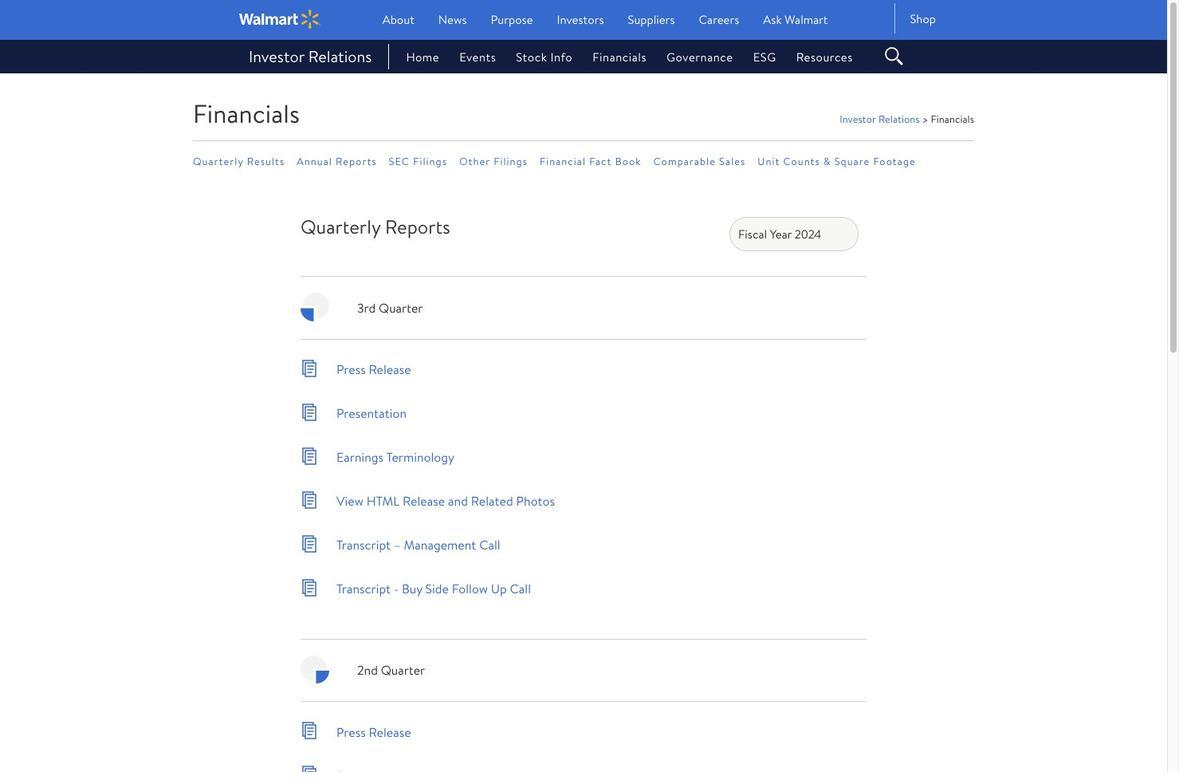 Task type: describe. For each thing, give the bounding box(es) containing it.
view html release and related photos link
[[301, 490, 555, 511]]

transcript - buy side follow up call
[[337, 580, 531, 597]]

financial fact book link
[[540, 153, 654, 169]]

2nd
[[357, 661, 378, 679]]

stock
[[516, 48, 548, 65]]

news link
[[439, 11, 467, 28]]

related
[[471, 492, 514, 510]]

1 horizontal spatial financials
[[593, 48, 647, 65]]

events link
[[440, 48, 496, 65]]

quarterly for quarterly results
[[193, 154, 244, 168]]

0 horizontal spatial financials
[[193, 96, 300, 131]]

financials link
[[573, 48, 647, 65]]

press for 3rd quarter
[[337, 361, 366, 378]]

other filings link
[[459, 153, 540, 169]]

investor for investor relations
[[249, 45, 305, 67]]

management
[[404, 536, 477, 554]]

investor for investor relations > financials
[[840, 112, 876, 126]]

home link
[[386, 48, 440, 65]]

ask
[[764, 11, 782, 28]]

reports for annual reports
[[336, 154, 377, 168]]

transcript – management call
[[337, 536, 501, 554]]

financials banner
[[0, 0, 1168, 141]]

home
[[406, 48, 440, 65]]

2 horizontal spatial financials
[[931, 112, 975, 126]]

terminology
[[386, 448, 455, 466]]

photos
[[517, 492, 555, 510]]

stock info link
[[496, 48, 573, 65]]

resources
[[797, 48, 853, 65]]

transcript – management call link
[[301, 534, 501, 555]]

>
[[923, 112, 929, 126]]

financial fact book
[[540, 154, 642, 168]]

2nd quarter
[[357, 661, 425, 679]]

transcript - buy side follow up call link
[[301, 578, 531, 599]]

fact
[[590, 154, 612, 168]]

about
[[383, 11, 415, 28]]

counts
[[784, 154, 821, 168]]

press release link for 3rd quarter
[[301, 359, 411, 379]]

annual reports
[[297, 154, 377, 168]]

quarterly reports main content
[[0, 141, 1168, 772]]

investor relations link
[[840, 112, 920, 126]]

3rd
[[357, 299, 376, 316]]

relations for investor relations > financials
[[879, 112, 920, 126]]

footage
[[874, 154, 916, 168]]

sec filings
[[389, 154, 447, 168]]

side
[[426, 580, 449, 597]]

ask walmart link
[[764, 11, 828, 28]]

news
[[439, 11, 467, 28]]

sec
[[389, 154, 410, 168]]

comparable
[[654, 154, 716, 168]]

filings for other filings
[[494, 154, 528, 168]]

investor relations
[[249, 45, 372, 67]]

and
[[448, 492, 468, 510]]

quarterly results link
[[193, 153, 297, 169]]

presentation
[[337, 404, 407, 422]]

purpose link
[[491, 11, 533, 28]]

other filings
[[459, 154, 528, 168]]

investor relations > financials
[[840, 112, 975, 126]]

sec filings link
[[389, 153, 459, 169]]

1 vertical spatial call
[[510, 580, 531, 597]]

investors
[[557, 11, 604, 28]]

earnings
[[337, 448, 384, 466]]

annual reports link
[[297, 153, 389, 169]]

careers link
[[699, 11, 740, 28]]



Task type: locate. For each thing, give the bounding box(es) containing it.
1 vertical spatial transcript
[[337, 580, 391, 597]]

quarterly inside quarterly results link
[[193, 154, 244, 168]]

0 vertical spatial press release
[[337, 361, 411, 378]]

earnings terminology link
[[301, 446, 455, 467]]

release for 2nd quarter
[[369, 723, 411, 741]]

0 horizontal spatial reports
[[336, 154, 377, 168]]

shop
[[911, 10, 937, 27]]

presentation link
[[301, 403, 407, 423]]

press down 2nd
[[337, 723, 366, 741]]

quarterly down annual reports link
[[301, 213, 381, 240]]

1 horizontal spatial call
[[510, 580, 531, 597]]

press release for 2nd
[[337, 723, 411, 741]]

0 horizontal spatial call
[[480, 536, 501, 554]]

other
[[459, 154, 491, 168]]

release for 3rd quarter
[[369, 361, 411, 378]]

esg link
[[734, 48, 777, 65]]

unit counts & square footage
[[758, 154, 916, 168]]

annual
[[297, 154, 333, 168]]

financials
[[593, 48, 647, 65], [193, 96, 300, 131], [931, 112, 975, 126]]

quarterly reports
[[301, 213, 450, 240]]

1 vertical spatial quarterly
[[301, 213, 381, 240]]

about link
[[383, 11, 415, 28]]

quarterly left results
[[193, 154, 244, 168]]

investor up square on the top right of page
[[840, 112, 876, 126]]

1 press release from the top
[[337, 361, 411, 378]]

walrmat logo with white text image
[[239, 10, 321, 29]]

transcript inside transcript - buy side follow up call link
[[337, 580, 391, 597]]

investors link
[[557, 11, 604, 28]]

2 vertical spatial release
[[369, 723, 411, 741]]

1 vertical spatial investor
[[840, 112, 876, 126]]

1 vertical spatial release
[[403, 492, 445, 510]]

0 vertical spatial release
[[369, 361, 411, 378]]

press release for 3rd
[[337, 361, 411, 378]]

menu inside financials banner
[[386, 48, 870, 65]]

reports down sec filings
[[385, 213, 450, 240]]

book
[[616, 154, 642, 168]]

relations down "walrmat logo with white text"
[[309, 45, 372, 67]]

release
[[369, 361, 411, 378], [403, 492, 445, 510], [369, 723, 411, 741]]

0 horizontal spatial investor
[[249, 45, 305, 67]]

comparable sales link
[[654, 153, 758, 169]]

governance link
[[647, 48, 734, 65]]

press release
[[337, 361, 411, 378], [337, 723, 411, 741]]

up
[[491, 580, 507, 597]]

financial
[[540, 154, 586, 168]]

transcript
[[337, 536, 391, 554], [337, 580, 391, 597]]

3rd quarter
[[357, 299, 423, 316]]

press release link
[[301, 359, 411, 379], [301, 721, 411, 742]]

shop link
[[896, 10, 937, 27]]

press release down 2nd
[[337, 723, 411, 741]]

0 vertical spatial relations
[[309, 45, 372, 67]]

filings for sec filings
[[413, 154, 447, 168]]

0 horizontal spatial filings
[[413, 154, 447, 168]]

financials down suppliers
[[593, 48, 647, 65]]

reports for quarterly reports
[[385, 213, 450, 240]]

call right up
[[510, 580, 531, 597]]

comparable sales
[[654, 154, 746, 168]]

2 transcript from the top
[[337, 580, 391, 597]]

transcript left -
[[337, 580, 391, 597]]

resources link
[[777, 48, 853, 65]]

investor down "walrmat logo with white text"
[[249, 45, 305, 67]]

1 press release link from the top
[[301, 359, 411, 379]]

0 vertical spatial quarter
[[379, 299, 423, 316]]

1 vertical spatial press release
[[337, 723, 411, 741]]

1 horizontal spatial filings
[[494, 154, 528, 168]]

reports
[[336, 154, 377, 168], [385, 213, 450, 240]]

info
[[551, 48, 573, 65]]

0 vertical spatial call
[[480, 536, 501, 554]]

relations
[[309, 45, 372, 67], [879, 112, 920, 126]]

square
[[835, 154, 871, 168]]

call down related on the bottom of the page
[[480, 536, 501, 554]]

results
[[247, 154, 285, 168]]

quarter
[[379, 299, 423, 316], [381, 661, 425, 679]]

1 vertical spatial reports
[[385, 213, 450, 240]]

1 horizontal spatial quarterly
[[301, 213, 381, 240]]

1 filings from the left
[[413, 154, 447, 168]]

call
[[480, 536, 501, 554], [510, 580, 531, 597]]

press release up presentation
[[337, 361, 411, 378]]

reports right the annual
[[336, 154, 377, 168]]

press up "presentation" link at the bottom left of the page
[[337, 361, 366, 378]]

0 vertical spatial reports
[[336, 154, 377, 168]]

careers
[[699, 11, 740, 28]]

walmart
[[785, 11, 828, 28]]

2 press release from the top
[[337, 723, 411, 741]]

1 vertical spatial relations
[[879, 112, 920, 126]]

ask walmart
[[764, 11, 828, 28]]

financials up quarterly results link at left
[[193, 96, 300, 131]]

1 transcript from the top
[[337, 536, 391, 554]]

transcript left –
[[337, 536, 391, 554]]

view
[[337, 492, 364, 510]]

follow
[[452, 580, 488, 597]]

governance
[[667, 48, 734, 65]]

transcript inside 'transcript – management call' link
[[337, 536, 391, 554]]

sales
[[720, 154, 746, 168]]

0 vertical spatial quarterly
[[193, 154, 244, 168]]

view html release and related photos
[[337, 492, 555, 510]]

transcript for transcript - buy side follow up call
[[337, 580, 391, 597]]

quarterly results
[[193, 154, 285, 168]]

earnings terminology
[[337, 448, 455, 466]]

-
[[394, 580, 399, 597]]

1 horizontal spatial investor
[[840, 112, 876, 126]]

stock info
[[516, 48, 573, 65]]

events
[[460, 48, 496, 65]]

quarter for 2nd quarter
[[381, 661, 425, 679]]

filings right sec
[[413, 154, 447, 168]]

1 vertical spatial quarter
[[381, 661, 425, 679]]

0 vertical spatial transcript
[[337, 536, 391, 554]]

press release link down 2nd
[[301, 721, 411, 742]]

quarter right 3rd at the top left of the page
[[379, 299, 423, 316]]

transcript for transcript – management call
[[337, 536, 391, 554]]

financials right >
[[931, 112, 975, 126]]

0 horizontal spatial relations
[[309, 45, 372, 67]]

menu containing home
[[386, 48, 870, 65]]

1 horizontal spatial relations
[[879, 112, 920, 126]]

press
[[337, 361, 366, 378], [337, 723, 366, 741]]

0 vertical spatial press release link
[[301, 359, 411, 379]]

menu
[[386, 48, 870, 65]]

html
[[367, 492, 400, 510]]

relations left >
[[879, 112, 920, 126]]

1 horizontal spatial reports
[[385, 213, 450, 240]]

click to open search image
[[882, 48, 906, 60]]

0 vertical spatial press
[[337, 361, 366, 378]]

suppliers link
[[628, 11, 675, 28]]

buy
[[402, 580, 423, 597]]

filings
[[413, 154, 447, 168], [494, 154, 528, 168]]

1 vertical spatial press release link
[[301, 721, 411, 742]]

press for 2nd quarter
[[337, 723, 366, 741]]

&
[[824, 154, 832, 168]]

quarter right 2nd
[[381, 661, 425, 679]]

release left and
[[403, 492, 445, 510]]

1 press from the top
[[337, 361, 366, 378]]

quarter for 3rd quarter
[[379, 299, 423, 316]]

unit
[[758, 154, 780, 168]]

0 horizontal spatial quarterly
[[193, 154, 244, 168]]

press release link for 2nd quarter
[[301, 721, 411, 742]]

unit counts & square footage link
[[758, 153, 928, 169]]

release down 2nd quarter
[[369, 723, 411, 741]]

relations for investor relations
[[309, 45, 372, 67]]

release up presentation
[[369, 361, 411, 378]]

2 filings from the left
[[494, 154, 528, 168]]

suppliers
[[628, 11, 675, 28]]

2 press from the top
[[337, 723, 366, 741]]

quarterly for quarterly reports
[[301, 213, 381, 240]]

0 vertical spatial investor
[[249, 45, 305, 67]]

2 press release link from the top
[[301, 721, 411, 742]]

press release link up "presentation" link at the bottom left of the page
[[301, 359, 411, 379]]

–
[[394, 536, 401, 554]]

purpose
[[491, 11, 533, 28]]

esg
[[754, 48, 777, 65]]

filings right other at the left top
[[494, 154, 528, 168]]

investor
[[249, 45, 305, 67], [840, 112, 876, 126]]

1 vertical spatial press
[[337, 723, 366, 741]]



Task type: vqa. For each thing, say whether or not it's contained in the screenshot.
the bottommost Transcript
yes



